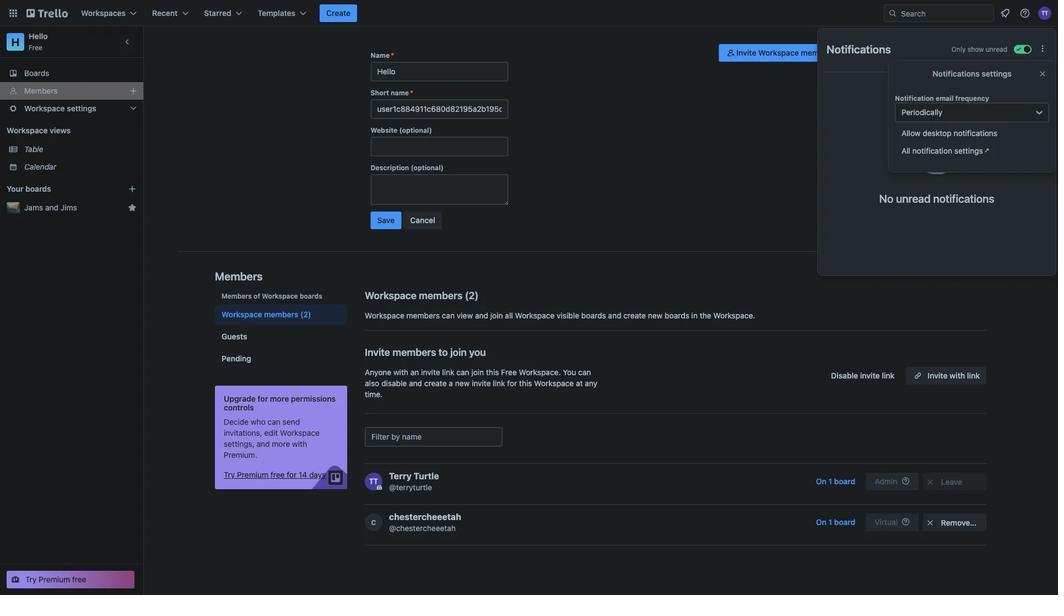 Task type: vqa. For each thing, say whether or not it's contained in the screenshot.
'also'
yes



Task type: locate. For each thing, give the bounding box(es) containing it.
settings,
[[224, 440, 255, 449]]

notifications
[[954, 129, 998, 138], [934, 192, 995, 205]]

0 vertical spatial workspace.
[[714, 311, 755, 320]]

1 horizontal spatial new
[[648, 311, 663, 320]]

0 horizontal spatial this
[[486, 368, 499, 377]]

on for terry turtle
[[816, 477, 827, 486]]

workspace members down of on the left
[[222, 310, 298, 319]]

invite right 'a'
[[472, 379, 491, 388]]

0 vertical spatial settings
[[982, 69, 1012, 78]]

0 vertical spatial on 1 board link
[[810, 473, 862, 491]]

1 vertical spatial on 1 board
[[816, 518, 856, 527]]

1 vertical spatial board
[[834, 518, 856, 527]]

0 vertical spatial on
[[816, 477, 827, 486]]

2 board from the top
[[834, 518, 856, 527]]

settings for workspace settings
[[67, 104, 96, 113]]

workspace. inside anyone with an invite link can join this free workspace. you can also disable and create a new invite link for this workspace at any time.
[[519, 368, 561, 377]]

settings down allow desktop notifications button on the top right of the page
[[955, 146, 983, 155]]

1 horizontal spatial for
[[287, 471, 297, 480]]

a
[[449, 379, 453, 388]]

0 vertical spatial unread
[[986, 45, 1008, 53]]

view
[[457, 311, 473, 320]]

1 horizontal spatial *
[[410, 89, 413, 96]]

on 1 board link left the virtual
[[810, 514, 862, 531]]

1 horizontal spatial notifications
[[933, 69, 980, 78]]

invite right an
[[421, 368, 440, 377]]

0 horizontal spatial sm image
[[726, 47, 737, 58]]

0 horizontal spatial notifications
[[827, 42, 891, 55]]

join left the all
[[491, 311, 503, 320]]

try for try premium free
[[25, 575, 37, 584]]

2 vertical spatial join
[[472, 368, 484, 377]]

premium inside button
[[237, 471, 269, 480]]

more down the edit
[[272, 440, 290, 449]]

hello link
[[29, 32, 48, 41]]

workspaces button
[[74, 4, 143, 22]]

0 vertical spatial workspace members
[[365, 289, 463, 301]]

back to home image
[[26, 4, 68, 22]]

sm image for invite workspace members button
[[726, 47, 737, 58]]

None text field
[[371, 137, 509, 157], [371, 174, 509, 205], [371, 137, 509, 157], [371, 174, 509, 205]]

1 vertical spatial try
[[25, 575, 37, 584]]

0 horizontal spatial workspace.
[[519, 368, 561, 377]]

@terryturtle
[[389, 483, 432, 492]]

None text field
[[371, 62, 509, 82], [371, 99, 509, 119], [371, 62, 509, 82], [371, 99, 509, 119]]

new left in
[[648, 311, 663, 320]]

try
[[224, 471, 235, 480], [25, 575, 37, 584]]

notifications for allow desktop notifications
[[954, 129, 998, 138]]

invite for invite workspace members
[[737, 48, 757, 57]]

0 vertical spatial on 1 board
[[816, 477, 856, 486]]

workspace members left (
[[365, 289, 463, 301]]

try inside button
[[224, 471, 235, 480]]

permissions
[[291, 394, 336, 404]]

premium for try premium free
[[39, 575, 70, 584]]

2 on 1 board link from the top
[[810, 514, 862, 531]]

boards up jams
[[25, 184, 51, 194]]

2 horizontal spatial for
[[507, 379, 517, 388]]

premium inside button
[[39, 575, 70, 584]]

board left admin at the bottom right
[[834, 477, 856, 486]]

remove… link
[[923, 514, 987, 531]]

1 vertical spatial on
[[816, 518, 827, 527]]

0 vertical spatial board
[[834, 477, 856, 486]]

0 vertical spatial for
[[507, 379, 517, 388]]

create inside anyone with an invite link can join this free workspace. you can also disable and create a new invite link for this workspace at any time.
[[424, 379, 447, 388]]

notification
[[895, 94, 934, 102]]

settings down only show unread
[[982, 69, 1012, 78]]

join right to
[[450, 346, 467, 358]]

organizationdetailform element
[[371, 51, 509, 234]]

0 horizontal spatial unread
[[896, 192, 931, 205]]

0 vertical spatial sm image
[[726, 47, 737, 58]]

1 horizontal spatial create
[[624, 311, 646, 320]]

1 horizontal spatial invite
[[737, 48, 757, 57]]

only
[[952, 45, 966, 53]]

1 on 1 board link from the top
[[810, 473, 862, 491]]

1 vertical spatial settings
[[67, 104, 96, 113]]

notifications up all notification settings link
[[954, 129, 998, 138]]

chestercheeetah
[[389, 512, 461, 522]]

0 horizontal spatial free
[[29, 44, 42, 51]]

notifications for no unread notifications
[[934, 192, 995, 205]]

with inside button
[[950, 371, 965, 380]]

boards link
[[0, 65, 143, 82]]

no unread notifications
[[880, 192, 995, 205]]

1 on 1 board from the top
[[816, 477, 856, 486]]

unread right show
[[986, 45, 1008, 53]]

0 horizontal spatial workspace members
[[222, 310, 298, 319]]

1 vertical spatial free
[[501, 368, 517, 377]]

0 horizontal spatial with
[[292, 440, 307, 449]]

and right visible
[[608, 311, 622, 320]]

1 on from the top
[[816, 477, 827, 486]]

(optional)
[[399, 126, 432, 134], [411, 164, 444, 171]]

invite right disable
[[860, 371, 880, 380]]

create button
[[320, 4, 357, 22]]

1 horizontal spatial premium
[[237, 471, 269, 480]]

sm image inside remove… link
[[925, 518, 936, 529]]

boards right visible
[[582, 311, 606, 320]]

0 vertical spatial 1
[[829, 477, 832, 486]]

save button
[[371, 212, 402, 229]]

templates button
[[251, 4, 313, 22]]

settings down members link
[[67, 104, 96, 113]]

with for anyone
[[394, 368, 409, 377]]

1 horizontal spatial try
[[224, 471, 235, 480]]

(2)
[[300, 310, 311, 319]]

days
[[309, 471, 326, 480]]

notifications inside button
[[954, 129, 998, 138]]

1 vertical spatial premium
[[39, 575, 70, 584]]

1 horizontal spatial free
[[271, 471, 285, 480]]

with inside anyone with an invite link can join this free workspace. you can also disable and create a new invite link for this workspace at any time.
[[394, 368, 409, 377]]

invite members to join you
[[365, 346, 486, 358]]

0 horizontal spatial try
[[25, 575, 37, 584]]

2 horizontal spatial invite
[[860, 371, 880, 380]]

1 vertical spatial *
[[410, 89, 413, 96]]

2 vertical spatial settings
[[955, 146, 983, 155]]

workspace.
[[714, 311, 755, 320], [519, 368, 561, 377]]

boards up (2)
[[300, 292, 322, 300]]

1
[[829, 477, 832, 486], [829, 518, 832, 527]]

can up at
[[578, 368, 591, 377]]

can inside upgrade for more permissions controls decide who can send invitations, edit workspace settings, and more with premium.
[[268, 418, 281, 427]]

invite
[[737, 48, 757, 57], [365, 346, 390, 358], [928, 371, 948, 380]]

terry turtle @terryturtle
[[389, 471, 439, 492]]

notification email frequency
[[895, 94, 990, 102]]

1 vertical spatial workspace.
[[519, 368, 561, 377]]

1 horizontal spatial join
[[472, 368, 484, 377]]

1 vertical spatial unread
[[896, 192, 931, 205]]

0 vertical spatial this
[[486, 368, 499, 377]]

2 on from the top
[[816, 518, 827, 527]]

on
[[816, 477, 827, 486], [816, 518, 827, 527]]

0 vertical spatial invite
[[737, 48, 757, 57]]

all notification settings
[[902, 146, 983, 155]]

workspace. right the at the right
[[714, 311, 755, 320]]

members down boards
[[24, 86, 58, 95]]

0 vertical spatial notifications
[[954, 129, 998, 138]]

for inside anyone with an invite link can join this free workspace. you can also disable and create a new invite link for this workspace at any time.
[[507, 379, 517, 388]]

1 vertical spatial sm image
[[925, 518, 936, 529]]

on 1 board for terry turtle
[[816, 477, 856, 486]]

0 horizontal spatial join
[[450, 346, 467, 358]]

0 horizontal spatial free
[[72, 575, 86, 584]]

2 vertical spatial invite
[[928, 371, 948, 380]]

close popover image
[[1039, 69, 1047, 78]]

14
[[299, 471, 307, 480]]

notifications
[[827, 42, 891, 55], [933, 69, 980, 78]]

notifications down 'search' icon
[[827, 42, 891, 55]]

premium
[[237, 471, 269, 480], [39, 575, 70, 584]]

new right 'a'
[[455, 379, 470, 388]]

1 horizontal spatial this
[[519, 379, 532, 388]]

1 vertical spatial join
[[450, 346, 467, 358]]

free inside anyone with an invite link can join this free workspace. you can also disable and create a new invite link for this workspace at any time.
[[501, 368, 517, 377]]

0 vertical spatial new
[[648, 311, 663, 320]]

free inside button
[[72, 575, 86, 584]]

free inside hello free
[[29, 44, 42, 51]]

workspace views
[[7, 126, 71, 135]]

join
[[491, 311, 503, 320], [450, 346, 467, 358], [472, 368, 484, 377]]

boards
[[24, 69, 49, 78]]

admin button
[[867, 473, 919, 491]]

join down you
[[472, 368, 484, 377]]

sm image
[[726, 47, 737, 58], [925, 518, 936, 529]]

0 vertical spatial premium
[[237, 471, 269, 480]]

on 1 board left admin at the bottom right
[[816, 477, 856, 486]]

board left the virtual
[[834, 518, 856, 527]]

workspace inside anyone with an invite link can join this free workspace. you can also disable and create a new invite link for this workspace at any time.
[[534, 379, 574, 388]]

views
[[50, 126, 71, 135]]

2 vertical spatial members
[[222, 292, 252, 300]]

(optional) right description
[[411, 164, 444, 171]]

notifications down 'only'
[[933, 69, 980, 78]]

2 horizontal spatial with
[[950, 371, 965, 380]]

settings inside workspace settings dropdown button
[[67, 104, 96, 113]]

1 vertical spatial (optional)
[[411, 164, 444, 171]]

0 vertical spatial (optional)
[[399, 126, 432, 134]]

0 vertical spatial try
[[224, 471, 235, 480]]

workspace inside dropdown button
[[24, 104, 65, 113]]

email
[[936, 94, 954, 102]]

1 vertical spatial free
[[72, 575, 86, 584]]

1 vertical spatial members
[[215, 270, 263, 283]]

on for chestercheeetah
[[816, 518, 827, 527]]

1 board from the top
[[834, 477, 856, 486]]

1 1 from the top
[[829, 477, 832, 486]]

boards inside 'element'
[[25, 184, 51, 194]]

1 vertical spatial workspace members
[[222, 310, 298, 319]]

boards
[[25, 184, 51, 194], [300, 292, 322, 300], [582, 311, 606, 320], [665, 311, 690, 320]]

2 vertical spatial for
[[287, 471, 297, 480]]

switch to… image
[[8, 8, 19, 19]]

2 horizontal spatial join
[[491, 311, 503, 320]]

controls
[[224, 403, 254, 412]]

starred
[[204, 9, 231, 18]]

allow desktop notifications button
[[895, 125, 1050, 142]]

members
[[801, 48, 835, 57], [419, 289, 463, 301], [264, 310, 298, 319], [407, 311, 440, 320], [393, 346, 436, 358]]

decide
[[224, 418, 249, 427]]

primary element
[[0, 0, 1058, 26]]

1 horizontal spatial sm image
[[925, 518, 936, 529]]

0 horizontal spatial invite
[[365, 346, 390, 358]]

on 1 board link for terry turtle
[[810, 473, 862, 491]]

can up the edit
[[268, 418, 281, 427]]

try premium free for 14 days
[[224, 471, 326, 480]]

more
[[270, 394, 289, 404], [272, 440, 290, 449]]

Search field
[[898, 5, 994, 22]]

(optional) right website
[[399, 126, 432, 134]]

pending
[[222, 354, 251, 363]]

workspace inside upgrade for more permissions controls decide who can send invitations, edit workspace settings, and more with premium.
[[280, 429, 320, 438]]

sm image inside invite workspace members button
[[726, 47, 737, 58]]

1 horizontal spatial unread
[[986, 45, 1008, 53]]

members left of on the left
[[222, 292, 252, 300]]

1 horizontal spatial with
[[394, 368, 409, 377]]

sm image for remove… link
[[925, 518, 936, 529]]

0 vertical spatial free
[[29, 44, 42, 51]]

2 1 from the top
[[829, 518, 832, 527]]

guests
[[222, 332, 247, 341]]

free
[[271, 471, 285, 480], [72, 575, 86, 584]]

and down the edit
[[257, 440, 270, 449]]

on 1 board left the virtual
[[816, 518, 856, 527]]

invite
[[421, 368, 440, 377], [860, 371, 880, 380], [472, 379, 491, 388]]

0 vertical spatial free
[[271, 471, 285, 480]]

name *
[[371, 51, 394, 59]]

0 horizontal spatial new
[[455, 379, 470, 388]]

settings inside all notification settings link
[[955, 146, 983, 155]]

1 vertical spatial for
[[258, 394, 268, 404]]

invite with link button
[[906, 367, 987, 385]]

and down an
[[409, 379, 422, 388]]

2 on 1 board from the top
[[816, 518, 856, 527]]

0 horizontal spatial premium
[[39, 575, 70, 584]]

0 vertical spatial create
[[624, 311, 646, 320]]

calendar link
[[24, 162, 137, 173]]

on 1 board link for chestercheeetah
[[810, 514, 862, 531]]

workspace members
[[365, 289, 463, 301], [222, 310, 298, 319]]

workspace inside button
[[759, 48, 799, 57]]

1 vertical spatial notifications
[[934, 192, 995, 205]]

starred icon image
[[128, 203, 137, 212]]

2 horizontal spatial invite
[[928, 371, 948, 380]]

invitations,
[[224, 429, 262, 438]]

and left jims
[[45, 203, 58, 212]]

try inside button
[[25, 575, 37, 584]]

save
[[377, 216, 395, 225]]

cancel
[[410, 216, 435, 225]]

board for terry turtle
[[834, 477, 856, 486]]

0 horizontal spatial *
[[391, 51, 394, 59]]

for
[[507, 379, 517, 388], [258, 394, 268, 404], [287, 471, 297, 480]]

(optional) for website (optional)
[[399, 126, 432, 134]]

1 horizontal spatial free
[[501, 368, 517, 377]]

create
[[624, 311, 646, 320], [424, 379, 447, 388]]

invite for invite with link
[[928, 371, 948, 380]]

unread right "no"
[[896, 192, 931, 205]]

more up "send"
[[270, 394, 289, 404]]

1 vertical spatial invite
[[365, 346, 390, 358]]

0 vertical spatial *
[[391, 51, 394, 59]]

can
[[442, 311, 455, 320], [457, 368, 470, 377], [578, 368, 591, 377], [268, 418, 281, 427]]

who
[[251, 418, 266, 427]]

board for chestercheeetah
[[834, 518, 856, 527]]

free inside button
[[271, 471, 285, 480]]

workspace. left you
[[519, 368, 561, 377]]

workspace
[[759, 48, 799, 57], [24, 104, 65, 113], [7, 126, 48, 135], [365, 289, 417, 301], [262, 292, 298, 300], [222, 310, 262, 319], [365, 311, 405, 320], [515, 311, 555, 320], [534, 379, 574, 388], [280, 429, 320, 438]]

0 horizontal spatial create
[[424, 379, 447, 388]]

1 vertical spatial notifications
[[933, 69, 980, 78]]

1 vertical spatial new
[[455, 379, 470, 388]]

jams
[[24, 203, 43, 212]]

0 horizontal spatial for
[[258, 394, 268, 404]]

invite with link
[[928, 371, 980, 380]]

0 notifications image
[[999, 7, 1012, 20]]

0 vertical spatial notifications
[[827, 42, 891, 55]]

on 1 board link left admin at the bottom right
[[810, 473, 862, 491]]

any
[[585, 379, 598, 388]]

on 1 board for chestercheeetah
[[816, 518, 856, 527]]

1 for chestercheeetah
[[829, 518, 832, 527]]

1 vertical spatial create
[[424, 379, 447, 388]]

no
[[880, 192, 894, 205]]

1 vertical spatial 1
[[829, 518, 832, 527]]

1 horizontal spatial workspace.
[[714, 311, 755, 320]]

members
[[24, 86, 58, 95], [215, 270, 263, 283], [222, 292, 252, 300]]

chestercheeetah @chestercheeetah
[[389, 512, 461, 533]]

0 vertical spatial members
[[24, 86, 58, 95]]

search image
[[889, 9, 898, 18]]

1 vertical spatial on 1 board link
[[810, 514, 862, 531]]

notifications down all notification settings link
[[934, 192, 995, 205]]

members up of on the left
[[215, 270, 263, 283]]

hello
[[29, 32, 48, 41]]

your boards
[[7, 184, 51, 194]]



Task type: describe. For each thing, give the bounding box(es) containing it.
the
[[700, 311, 712, 320]]

open information menu image
[[1020, 8, 1031, 19]]

upgrade
[[224, 394, 256, 404]]

new inside anyone with an invite link can join this free workspace. you can also disable and create a new invite link for this workspace at any time.
[[455, 379, 470, 388]]

you
[[563, 368, 576, 377]]

name
[[391, 89, 409, 96]]

workspace settings
[[24, 104, 96, 113]]

settings for notifications settings
[[982, 69, 1012, 78]]

cancel button
[[404, 212, 442, 229]]

guests link
[[215, 327, 347, 347]]

join inside anyone with an invite link can join this free workspace. you can also disable and create a new invite link for this workspace at any time.
[[472, 368, 484, 377]]

boards left in
[[665, 311, 690, 320]]

upgrade for more permissions controls decide who can send invitations, edit workspace settings, and more with premium.
[[224, 394, 336, 460]]

time.
[[365, 390, 383, 399]]

( 2 )
[[465, 289, 479, 301]]

2
[[469, 289, 475, 301]]

anyone
[[365, 368, 392, 377]]

premium for try premium free for 14 days
[[237, 471, 269, 480]]

try premium free button
[[7, 571, 135, 589]]

try premium free for 14 days button
[[224, 470, 326, 481]]

send
[[283, 418, 300, 427]]

can down you
[[457, 368, 470, 377]]

templates
[[258, 9, 296, 18]]

virtual button
[[867, 514, 919, 531]]

Filter by name text field
[[365, 427, 503, 447]]

your boards with 1 items element
[[7, 182, 111, 196]]

remove…
[[941, 518, 977, 528]]

workspaces
[[81, 9, 126, 18]]

members link
[[0, 82, 143, 100]]

pending link
[[215, 349, 347, 369]]

1 horizontal spatial invite
[[472, 379, 491, 388]]

invite workspace members
[[737, 48, 835, 57]]

calendar
[[24, 162, 56, 171]]

workspace members can view and join all workspace visible boards and create new boards in the workspace.
[[365, 311, 755, 320]]

add board image
[[128, 185, 137, 194]]

c
[[371, 519, 376, 526]]

jams and jims link
[[24, 202, 123, 213]]

edit
[[264, 429, 278, 438]]

members inside button
[[801, 48, 835, 57]]

turtle
[[414, 471, 439, 482]]

in
[[692, 311, 698, 320]]

also
[[365, 379, 379, 388]]

website (optional)
[[371, 126, 432, 134]]

h
[[11, 35, 20, 48]]

all
[[902, 146, 911, 155]]

invite workspace members button
[[719, 44, 842, 62]]

starred button
[[198, 4, 249, 22]]

premium.
[[224, 451, 257, 460]]

for inside upgrade for more permissions controls decide who can send invitations, edit workspace settings, and more with premium.
[[258, 394, 268, 404]]

website
[[371, 126, 398, 134]]

0 vertical spatial more
[[270, 394, 289, 404]]

show
[[968, 45, 984, 53]]

(optional) for description (optional)
[[411, 164, 444, 171]]

free for try premium free
[[72, 575, 86, 584]]

notifications for notifications settings
[[933, 69, 980, 78]]

notifications for notifications
[[827, 42, 891, 55]]

workspace navigation collapse icon image
[[120, 34, 136, 50]]

with for invite
[[950, 371, 965, 380]]

members of workspace boards
[[222, 292, 322, 300]]

invite for invite members to join you
[[365, 346, 390, 358]]

table link
[[24, 144, 137, 155]]

try premium free
[[25, 575, 86, 584]]

)
[[475, 289, 479, 301]]

disable invite link
[[831, 371, 895, 380]]

visible
[[557, 311, 579, 320]]

@chestercheeetah
[[389, 524, 456, 533]]

anyone with an invite link can join this free workspace. you can also disable and create a new invite link for this workspace at any time.
[[365, 368, 598, 399]]

notification
[[913, 146, 953, 155]]

0 vertical spatial join
[[491, 311, 503, 320]]

recent button
[[146, 4, 195, 22]]

1 horizontal spatial workspace members
[[365, 289, 463, 301]]

and inside upgrade for more permissions controls decide who can send invitations, edit workspace settings, and more with premium.
[[257, 440, 270, 449]]

at
[[576, 379, 583, 388]]

an
[[411, 368, 419, 377]]

(
[[465, 289, 469, 301]]

1 vertical spatial more
[[272, 440, 290, 449]]

jams and jims
[[24, 203, 77, 212]]

this member is an admin of this workspace. image
[[377, 486, 382, 491]]

invite inside button
[[860, 371, 880, 380]]

1 for terry turtle
[[829, 477, 832, 486]]

taco image
[[908, 101, 967, 174]]

1 vertical spatial this
[[519, 379, 532, 388]]

with inside upgrade for more permissions controls decide who can send invitations, edit workspace settings, and more with premium.
[[292, 440, 307, 449]]

jims
[[61, 203, 77, 212]]

disable invite link button
[[825, 367, 902, 385]]

workspace settings button
[[0, 100, 143, 117]]

disable
[[382, 379, 407, 388]]

periodically
[[902, 108, 943, 117]]

free for try premium free for 14 days
[[271, 471, 285, 480]]

name
[[371, 51, 390, 59]]

terry turtle (terryturtle) image
[[1039, 7, 1052, 20]]

description
[[371, 164, 409, 171]]

create
[[326, 9, 351, 18]]

and inside anyone with an invite link can join this free workspace. you can also disable and create a new invite link for this workspace at any time.
[[409, 379, 422, 388]]

and right view
[[475, 311, 488, 320]]

hello free
[[29, 32, 48, 51]]

frequency
[[956, 94, 990, 102]]

recent
[[152, 9, 178, 18]]

try for try premium free for 14 days
[[224, 471, 235, 480]]

0 horizontal spatial invite
[[421, 368, 440, 377]]

disable
[[831, 371, 858, 380]]

of
[[254, 292, 260, 300]]

admin
[[875, 477, 898, 486]]

can left view
[[442, 311, 455, 320]]

allow desktop notifications
[[902, 129, 998, 138]]

desktop
[[923, 129, 952, 138]]

sm image
[[925, 477, 936, 488]]

short
[[371, 89, 389, 96]]

for inside button
[[287, 471, 297, 480]]

description (optional)
[[371, 164, 444, 171]]

terry
[[389, 471, 412, 482]]



